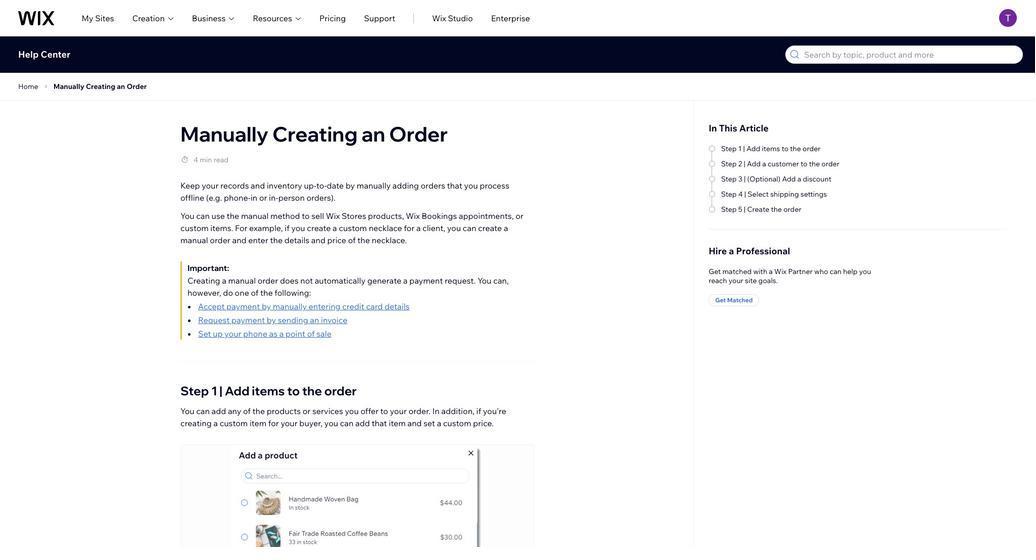 Task type: describe. For each thing, give the bounding box(es) containing it.
discount
[[803, 174, 832, 184]]

can inside get matched with a wix partner who can help you reach your site goals.
[[830, 267, 842, 276]]

(e.g.
[[206, 193, 222, 203]]

orders
[[421, 181, 446, 191]]

add up shipping
[[783, 174, 796, 184]]

credit
[[343, 301, 365, 312]]

a inside get matched with a wix partner who can help you reach your site goals.
[[769, 267, 773, 276]]

home
[[18, 82, 38, 91]]

in-
[[269, 193, 279, 203]]

a up (optional)
[[763, 159, 767, 168]]

of right 'one'
[[251, 288, 259, 298]]

business
[[192, 13, 226, 23]]

1 vertical spatial 1
[[211, 383, 217, 399]]

entering
[[309, 301, 341, 312]]

adding
[[393, 181, 419, 191]]

step 4 | select shipping settings
[[722, 190, 828, 199]]

you inside get matched with a wix partner who can help you reach your site goals.
[[860, 267, 872, 276]]

help
[[18, 49, 39, 60]]

read
[[214, 155, 229, 164]]

1 vertical spatial 4
[[739, 190, 743, 199]]

matched
[[723, 267, 752, 276]]

for inside you can use the manual method to sell wix stores products, wix bookings appointments, or custom items. for example, if you create a custom necklace for a client, you can create a manual order and enter the details and price of the necklace.
[[404, 223, 415, 233]]

0 vertical spatial 1
[[739, 144, 742, 153]]

manually inside important: creating a manual order does not automatically generate a payment request. you can, however, do one of the following: accept payment by manually entering credit card details request payment by sending an invoice set up your phone as a point of sale
[[273, 301, 307, 312]]

of inside you can add any of the products or services you offer to your order. in addition, if you're creating a custom item for your buyer, you can add that item and set a custom price.
[[243, 406, 251, 416]]

get matched
[[716, 296, 753, 304]]

your inside important: creating a manual order does not automatically generate a payment request. you can, however, do one of the following: accept payment by manually entering credit card details request payment by sending an invoice set up your phone as a point of sale
[[225, 329, 242, 339]]

sale
[[317, 329, 332, 339]]

1 vertical spatial step 1 | add items to the order
[[181, 383, 357, 399]]

get for get matched
[[716, 296, 726, 304]]

custom down any at bottom
[[220, 418, 248, 428]]

who
[[815, 267, 829, 276]]

my sites link
[[82, 12, 114, 24]]

pricing
[[320, 13, 346, 23]]

enterprise link
[[491, 12, 530, 24]]

settings
[[801, 190, 828, 199]]

a up price
[[333, 223, 337, 233]]

any
[[228, 406, 241, 416]]

5
[[739, 205, 743, 214]]

sell
[[312, 211, 324, 221]]

business button
[[192, 12, 235, 24]]

you inside important: creating a manual order does not automatically generate a payment request. you can, however, do one of the following: accept payment by manually entering credit card details request payment by sending an invoice set up your phone as a point of sale
[[478, 276, 492, 286]]

step down this
[[722, 144, 737, 153]]

a left the discount
[[798, 174, 802, 184]]

2 horizontal spatial an
[[362, 121, 386, 147]]

partner
[[789, 267, 813, 276]]

important: creating a manual order does not automatically generate a payment request. you can, however, do one of the following: accept payment by manually entering credit card details request payment by sending an invoice set up your phone as a point of sale
[[188, 263, 509, 339]]

select
[[748, 190, 769, 199]]

offline
[[181, 193, 204, 203]]

to inside you can add any of the products or services you offer to your order. in addition, if you're creating a custom item for your buyer, you can add that item and set a custom price.
[[381, 406, 388, 416]]

you down bookings
[[447, 223, 461, 233]]

or inside you can add any of the products or services you offer to your order. in addition, if you're creating a custom item for your buyer, you can add that item and set a custom price.
[[303, 406, 311, 416]]

creating inside important: creating a manual order does not automatically generate a payment request. you can, however, do one of the following: accept payment by manually entering credit card details request payment by sending an invoice set up your phone as a point of sale
[[188, 276, 220, 286]]

resources button
[[253, 12, 301, 24]]

creation
[[132, 13, 165, 23]]

example,
[[249, 223, 283, 233]]

card
[[366, 301, 383, 312]]

1 vertical spatial by
[[262, 301, 271, 312]]

set
[[198, 329, 211, 339]]

professional
[[737, 245, 791, 257]]

products
[[267, 406, 301, 416]]

person
[[279, 193, 305, 203]]

price
[[328, 235, 346, 245]]

necklace.
[[372, 235, 407, 245]]

can up creating
[[196, 406, 210, 416]]

offer
[[361, 406, 379, 416]]

appointments,
[[459, 211, 514, 221]]

get matched with a wix partner who can help you reach your site goals.
[[709, 267, 872, 285]]

however,
[[188, 288, 221, 298]]

generate
[[368, 276, 402, 286]]

1 horizontal spatial add
[[356, 418, 370, 428]]

for
[[235, 223, 248, 233]]

buyer,
[[300, 418, 323, 428]]

wix left bookings
[[406, 211, 420, 221]]

1 item from the left
[[250, 418, 267, 428]]

if inside you can use the manual method to sell wix stores products, wix bookings appointments, or custom items. for example, if you create a custom necklace for a client, you can create a manual order and enter the details and price of the necklace.
[[285, 223, 290, 233]]

to up customer
[[782, 144, 789, 153]]

3
[[739, 174, 743, 184]]

inventory
[[267, 181, 302, 191]]

help
[[844, 267, 858, 276]]

reach
[[709, 276, 728, 285]]

bookings
[[422, 211, 457, 221]]

site
[[746, 276, 757, 285]]

client,
[[423, 223, 446, 233]]

0 vertical spatial payment
[[410, 276, 443, 286]]

hire
[[709, 245, 727, 257]]

the up services
[[302, 383, 322, 399]]

enterprise
[[491, 13, 530, 23]]

stores
[[342, 211, 366, 221]]

order.
[[409, 406, 431, 416]]

request.
[[445, 276, 476, 286]]

accept payment by manually entering credit card details link
[[198, 301, 410, 312]]

1 vertical spatial manual
[[181, 235, 208, 245]]

you left "offer"
[[345, 406, 359, 416]]

for inside you can add any of the products or services you offer to your order. in addition, if you're creating a custom item for your buyer, you can add that item and set a custom price.
[[268, 418, 279, 428]]

resources
[[253, 13, 292, 23]]

create
[[748, 205, 770, 214]]

you down services
[[325, 418, 338, 428]]

a right "as"
[[280, 329, 284, 339]]

do
[[223, 288, 233, 298]]

2 item from the left
[[389, 418, 406, 428]]

the up the discount
[[810, 159, 821, 168]]

0 vertical spatial manual
[[241, 211, 269, 221]]

use
[[212, 211, 225, 221]]

1 vertical spatial manually
[[181, 121, 269, 147]]

add up any at bottom
[[225, 383, 250, 399]]

items.
[[211, 223, 233, 233]]

the inside you can add any of the products or services you offer to your order. in addition, if you're creating a custom item for your buyer, you can add that item and set a custom price.
[[253, 406, 265, 416]]

wix right sell
[[326, 211, 340, 221]]

process
[[480, 181, 510, 191]]

step 5 | create the order
[[722, 205, 802, 214]]

shipping
[[771, 190, 800, 199]]

your left order. at the bottom left of the page
[[390, 406, 407, 416]]

get matched link
[[709, 294, 760, 307]]

the down step 4 | select shipping settings
[[772, 205, 782, 214]]

a left client,
[[417, 223, 421, 233]]

necklace
[[369, 223, 402, 233]]

point
[[286, 329, 306, 339]]

if inside you can add any of the products or services you offer to your order. in addition, if you're creating a custom item for your buyer, you can add that item and set a custom price.
[[477, 406, 482, 416]]

enter
[[248, 235, 268, 245]]

0 vertical spatial step 1 | add items to the order
[[722, 144, 821, 153]]

0 vertical spatial order
[[127, 82, 147, 91]]

Search by topic, product and more field
[[802, 46, 1020, 63]]

keep
[[181, 181, 200, 191]]

2 create from the left
[[478, 223, 502, 233]]

step 3 | (optional) add a discount
[[722, 174, 832, 184]]

add down article
[[747, 144, 761, 153]]

records
[[221, 181, 249, 191]]

that inside keep your records and inventory up-to-date by manually adding orders that you process offline (e.g. phone-in or in-person orders).
[[447, 181, 463, 191]]



Task type: vqa. For each thing, say whether or not it's contained in the screenshot.
This Feature Is Currently Only Available For English Language Sites.
no



Task type: locate. For each thing, give the bounding box(es) containing it.
of right any at bottom
[[243, 406, 251, 416]]

in this article
[[709, 122, 769, 134]]

that inside you can add any of the products or services you offer to your order. in addition, if you're creating a custom item for your buyer, you can add that item and set a custom price.
[[372, 418, 387, 428]]

or right in
[[259, 193, 267, 203]]

get
[[709, 267, 721, 276], [716, 296, 726, 304]]

step 2 | add a customer to the order
[[722, 159, 840, 168]]

1 horizontal spatial or
[[303, 406, 311, 416]]

of inside you can use the manual method to sell wix stores products, wix bookings appointments, or custom items. for example, if you create a custom necklace for a client, you can create a manual order and enter the details and price of the necklace.
[[348, 235, 356, 245]]

you for custom
[[181, 211, 195, 221]]

to right "offer"
[[381, 406, 388, 416]]

addition,
[[442, 406, 475, 416]]

a up do
[[222, 276, 227, 286]]

payment left request.
[[410, 276, 443, 286]]

manually down following:
[[273, 301, 307, 312]]

0 horizontal spatial if
[[285, 223, 290, 233]]

custom left items.
[[181, 223, 209, 233]]

1 vertical spatial you
[[478, 276, 492, 286]]

custom down addition,
[[443, 418, 472, 428]]

order
[[127, 82, 147, 91], [389, 121, 448, 147]]

or
[[259, 193, 267, 203], [516, 211, 524, 221], [303, 406, 311, 416]]

1 horizontal spatial step 1 | add items to the order
[[722, 144, 821, 153]]

in inside you can add any of the products or services you offer to your order. in addition, if you're creating a custom item for your buyer, you can add that item and set a custom price.
[[433, 406, 440, 416]]

2 horizontal spatial creating
[[273, 121, 358, 147]]

your inside keep your records and inventory up-to-date by manually adding orders that you process offline (e.g. phone-in or in-person orders).
[[202, 181, 219, 191]]

1 up the 2
[[739, 144, 742, 153]]

1 vertical spatial creating
[[273, 121, 358, 147]]

an
[[117, 82, 125, 91], [362, 121, 386, 147], [310, 315, 319, 325]]

a right generate
[[404, 276, 408, 286]]

request
[[198, 315, 230, 325]]

manual up 'one'
[[228, 276, 256, 286]]

1 vertical spatial that
[[372, 418, 387, 428]]

1
[[739, 144, 742, 153], [211, 383, 217, 399]]

2 horizontal spatial or
[[516, 211, 524, 221]]

0 vertical spatial add
[[212, 406, 226, 416]]

manually left adding
[[357, 181, 391, 191]]

method
[[271, 211, 300, 221]]

can left the use
[[196, 211, 210, 221]]

0 vertical spatial manually
[[357, 181, 391, 191]]

1 vertical spatial in
[[433, 406, 440, 416]]

2 vertical spatial payment
[[232, 315, 265, 325]]

order
[[803, 144, 821, 153], [822, 159, 840, 168], [784, 205, 802, 214], [210, 235, 231, 245], [258, 276, 278, 286], [325, 383, 357, 399]]

your up (e.g.
[[202, 181, 219, 191]]

0 horizontal spatial create
[[307, 223, 331, 233]]

wix
[[432, 13, 446, 23], [326, 211, 340, 221], [406, 211, 420, 221], [775, 267, 787, 276]]

this
[[720, 122, 738, 134]]

wix studio link
[[432, 12, 473, 24]]

1 horizontal spatial create
[[478, 223, 502, 233]]

0 horizontal spatial manually
[[273, 301, 307, 312]]

profile image image
[[1000, 9, 1018, 27]]

0 horizontal spatial details
[[285, 235, 310, 245]]

manually
[[357, 181, 391, 191], [273, 301, 307, 312]]

0 horizontal spatial 4
[[194, 155, 198, 164]]

0 vertical spatial if
[[285, 223, 290, 233]]

matched
[[728, 296, 753, 304]]

0 vertical spatial items
[[762, 144, 781, 153]]

2 vertical spatial manual
[[228, 276, 256, 286]]

manually
[[53, 82, 84, 91], [181, 121, 269, 147]]

you left can,
[[478, 276, 492, 286]]

creation button
[[132, 12, 174, 24]]

details down method
[[285, 235, 310, 245]]

1 vertical spatial manually
[[273, 301, 307, 312]]

can
[[196, 211, 210, 221], [463, 223, 477, 233], [830, 267, 842, 276], [196, 406, 210, 416], [340, 418, 354, 428]]

details inside important: creating a manual order does not automatically generate a payment request. you can, however, do one of the following: accept payment by manually entering credit card details request payment by sending an invoice set up your phone as a point of sale
[[385, 301, 410, 312]]

you can use the manual method to sell wix stores products, wix bookings appointments, or custom items. for example, if you create a custom necklace for a client, you can create a manual order and enter the details and price of the necklace.
[[181, 211, 524, 245]]

you inside you can add any of the products or services you offer to your order. in addition, if you're creating a custom item for your buyer, you can add that item and set a custom price.
[[181, 406, 195, 416]]

up
[[213, 329, 223, 339]]

items up step 2 | add a customer to the order at the right
[[762, 144, 781, 153]]

item
[[250, 418, 267, 428], [389, 418, 406, 428]]

you inside you can use the manual method to sell wix stores products, wix bookings appointments, or custom items. for example, if you create a custom necklace for a client, you can create a manual order and enter the details and price of the necklace.
[[181, 211, 195, 221]]

step left 'select'
[[722, 190, 737, 199]]

2
[[739, 159, 743, 168]]

or inside you can use the manual method to sell wix stores products, wix bookings appointments, or custom items. for example, if you create a custom necklace for a client, you can create a manual order and enter the details and price of the necklace.
[[516, 211, 524, 221]]

4 left "min"
[[194, 155, 198, 164]]

for down products
[[268, 418, 279, 428]]

of left sale
[[307, 329, 315, 339]]

0 horizontal spatial creating
[[86, 82, 115, 91]]

step left the 3
[[722, 174, 737, 184]]

1 horizontal spatial item
[[389, 418, 406, 428]]

pricing link
[[320, 12, 346, 24]]

1 horizontal spatial if
[[477, 406, 482, 416]]

by up "as"
[[267, 315, 276, 325]]

hire a professional
[[709, 245, 791, 257]]

you left process
[[464, 181, 478, 191]]

manually up read in the left of the page
[[181, 121, 269, 147]]

payment
[[410, 276, 443, 286], [227, 301, 260, 312], [232, 315, 265, 325]]

and
[[251, 181, 265, 191], [232, 235, 247, 245], [311, 235, 326, 245], [408, 418, 422, 428]]

to-
[[317, 181, 327, 191]]

customer
[[768, 159, 800, 168]]

1 horizontal spatial that
[[447, 181, 463, 191]]

one
[[235, 288, 249, 298]]

0 horizontal spatial an
[[117, 82, 125, 91]]

manually creating an order
[[53, 82, 147, 91], [181, 121, 448, 147]]

or up buyer,
[[303, 406, 311, 416]]

wix left studio
[[432, 13, 446, 23]]

0 vertical spatial that
[[447, 181, 463, 191]]

a right with at the right of the page
[[769, 267, 773, 276]]

1 horizontal spatial in
[[709, 122, 717, 134]]

order inside important: creating a manual order does not automatically generate a payment request. you can, however, do one of the following: accept payment by manually entering credit card details request payment by sending an invoice set up your phone as a point of sale
[[258, 276, 278, 286]]

2 vertical spatial by
[[267, 315, 276, 325]]

4 down the 3
[[739, 190, 743, 199]]

1 vertical spatial manually creating an order
[[181, 121, 448, 147]]

home link
[[15, 80, 41, 93]]

get inside get matched with a wix partner who can help you reach your site goals.
[[709, 267, 721, 276]]

details inside you can use the manual method to sell wix stores products, wix bookings appointments, or custom items. for example, if you create a custom necklace for a client, you can create a manual order and enter the details and price of the necklace.
[[285, 235, 310, 245]]

and up in
[[251, 181, 265, 191]]

for up necklace.
[[404, 223, 415, 233]]

my
[[82, 13, 93, 23]]

add down "offer"
[[356, 418, 370, 428]]

a
[[763, 159, 767, 168], [798, 174, 802, 184], [333, 223, 337, 233], [417, 223, 421, 233], [504, 223, 508, 233], [729, 245, 735, 257], [769, 267, 773, 276], [222, 276, 227, 286], [404, 276, 408, 286], [280, 329, 284, 339], [214, 418, 218, 428], [437, 418, 442, 428]]

and inside keep your records and inventory up-to-date by manually adding orders that you process offline (e.g. phone-in or in-person orders).
[[251, 181, 265, 191]]

1 vertical spatial add
[[356, 418, 370, 428]]

1 vertical spatial get
[[716, 296, 726, 304]]

0 horizontal spatial manually
[[53, 82, 84, 91]]

the inside important: creating a manual order does not automatically generate a payment request. you can, however, do one of the following: accept payment by manually entering credit card details request payment by sending an invoice set up your phone as a point of sale
[[260, 288, 273, 298]]

to
[[782, 144, 789, 153], [801, 159, 808, 168], [302, 211, 310, 221], [287, 383, 300, 399], [381, 406, 388, 416]]

wix left the partner
[[775, 267, 787, 276]]

and down for
[[232, 235, 247, 245]]

0 horizontal spatial in
[[433, 406, 440, 416]]

0 vertical spatial 4
[[194, 155, 198, 164]]

to inside you can use the manual method to sell wix stores products, wix bookings appointments, or custom items. for example, if you create a custom necklace for a client, you can create a manual order and enter the details and price of the necklace.
[[302, 211, 310, 221]]

of
[[348, 235, 356, 245], [251, 288, 259, 298], [307, 329, 315, 339], [243, 406, 251, 416]]

help center
[[18, 49, 70, 60]]

by right date on the top of page
[[346, 181, 355, 191]]

1 horizontal spatial manually
[[357, 181, 391, 191]]

get left matched
[[716, 296, 726, 304]]

0 horizontal spatial for
[[268, 418, 279, 428]]

center
[[41, 49, 70, 60]]

0 horizontal spatial manually creating an order
[[53, 82, 147, 91]]

and inside you can add any of the products or services you offer to your order. in addition, if you're creating a custom item for your buyer, you can add that item and set a custom price.
[[408, 418, 422, 428]]

step left 5
[[722, 205, 737, 214]]

payment up the "phone"
[[232, 315, 265, 325]]

your inside get matched with a wix partner who can help you reach your site goals.
[[729, 276, 744, 285]]

2 vertical spatial an
[[310, 315, 319, 325]]

1 vertical spatial order
[[389, 121, 448, 147]]

step 1 | add items to the order up step 2 | add a customer to the order at the right
[[722, 144, 821, 153]]

1 horizontal spatial 4
[[739, 190, 743, 199]]

by inside keep your records and inventory up-to-date by manually adding orders that you process offline (e.g. phone-in or in-person orders).
[[346, 181, 355, 191]]

and left price
[[311, 235, 326, 245]]

your left site
[[729, 276, 744, 285]]

date
[[327, 181, 344, 191]]

create down sell
[[307, 223, 331, 233]]

2 vertical spatial creating
[[188, 276, 220, 286]]

price.
[[473, 418, 494, 428]]

you down offline
[[181, 211, 195, 221]]

(optional)
[[748, 174, 781, 184]]

0 vertical spatial creating
[[86, 82, 115, 91]]

1 horizontal spatial 1
[[739, 144, 742, 153]]

0 horizontal spatial or
[[259, 193, 267, 203]]

1 horizontal spatial manually
[[181, 121, 269, 147]]

automatically
[[315, 276, 366, 286]]

order inside you can use the manual method to sell wix stores products, wix bookings appointments, or custom items. for example, if you create a custom necklace for a client, you can create a manual order and enter the details and price of the necklace.
[[210, 235, 231, 245]]

1 horizontal spatial items
[[762, 144, 781, 153]]

your down products
[[281, 418, 298, 428]]

you inside keep your records and inventory up-to-date by manually adding orders that you process offline (e.g. phone-in or in-person orders).
[[464, 181, 478, 191]]

set
[[424, 418, 435, 428]]

0 vertical spatial get
[[709, 267, 721, 276]]

can down services
[[340, 418, 354, 428]]

orders).
[[307, 193, 336, 203]]

the up customer
[[791, 144, 802, 153]]

wix inside get matched with a wix partner who can help you reach your site goals.
[[775, 267, 787, 276]]

important:
[[188, 263, 229, 273]]

0 vertical spatial an
[[117, 82, 125, 91]]

0 horizontal spatial step 1 | add items to the order
[[181, 383, 357, 399]]

1 create from the left
[[307, 223, 331, 233]]

0 vertical spatial by
[[346, 181, 355, 191]]

manual up example,
[[241, 211, 269, 221]]

manually inside keep your records and inventory up-to-date by manually adding orders that you process offline (e.g. phone-in or in-person orders).
[[357, 181, 391, 191]]

products,
[[368, 211, 404, 221]]

or right appointments,
[[516, 211, 524, 221]]

the down necklace
[[358, 235, 370, 245]]

0 horizontal spatial 1
[[211, 383, 217, 399]]

create down appointments,
[[478, 223, 502, 233]]

1 horizontal spatial details
[[385, 301, 410, 312]]

0 vertical spatial manually
[[53, 82, 84, 91]]

the down example,
[[270, 235, 283, 245]]

if down method
[[285, 223, 290, 233]]

4 min read
[[194, 155, 229, 164]]

1 vertical spatial details
[[385, 301, 410, 312]]

in
[[251, 193, 258, 203]]

items up products
[[252, 383, 285, 399]]

with
[[754, 267, 768, 276]]

step up creating
[[181, 383, 209, 399]]

add right the 2
[[748, 159, 761, 168]]

0 horizontal spatial that
[[372, 418, 387, 428]]

of right price
[[348, 235, 356, 245]]

1 horizontal spatial manually creating an order
[[181, 121, 448, 147]]

your right up
[[225, 329, 242, 339]]

can,
[[494, 276, 509, 286]]

1 vertical spatial if
[[477, 406, 482, 416]]

details right card
[[385, 301, 410, 312]]

that right the orders
[[447, 181, 463, 191]]

0 horizontal spatial items
[[252, 383, 285, 399]]

in left this
[[709, 122, 717, 134]]

manual
[[241, 211, 269, 221], [181, 235, 208, 245], [228, 276, 256, 286]]

1 horizontal spatial order
[[389, 121, 448, 147]]

a right set
[[437, 418, 442, 428]]

0 horizontal spatial item
[[250, 418, 267, 428]]

get for get matched with a wix partner who can help you reach your site goals.
[[709, 267, 721, 276]]

phone-
[[224, 193, 251, 203]]

you right help
[[860, 267, 872, 276]]

0 vertical spatial in
[[709, 122, 717, 134]]

0 vertical spatial for
[[404, 223, 415, 233]]

to up products
[[287, 383, 300, 399]]

add left any at bottom
[[212, 406, 226, 416]]

accept
[[198, 301, 225, 312]]

can down appointments,
[[463, 223, 477, 233]]

screenshot of product selection popup image
[[231, 445, 484, 547]]

1 horizontal spatial for
[[404, 223, 415, 233]]

phone
[[243, 329, 268, 339]]

you down method
[[292, 223, 305, 233]]

1 vertical spatial an
[[362, 121, 386, 147]]

1 horizontal spatial creating
[[188, 276, 220, 286]]

0 horizontal spatial add
[[212, 406, 226, 416]]

0 vertical spatial details
[[285, 235, 310, 245]]

0 vertical spatial or
[[259, 193, 267, 203]]

0 vertical spatial manually creating an order
[[53, 82, 147, 91]]

1 vertical spatial items
[[252, 383, 285, 399]]

goals.
[[759, 276, 778, 285]]

custom down stores
[[339, 223, 367, 233]]

invoice
[[321, 315, 348, 325]]

an inside important: creating a manual order does not automatically generate a payment request. you can, however, do one of the following: accept payment by manually entering credit card details request payment by sending an invoice set up your phone as a point of sale
[[310, 315, 319, 325]]

1 vertical spatial or
[[516, 211, 524, 221]]

manual inside important: creating a manual order does not automatically generate a payment request. you can, however, do one of the following: accept payment by manually entering credit card details request payment by sending an invoice set up your phone as a point of sale
[[228, 276, 256, 286]]

a right hire
[[729, 245, 735, 257]]

a down appointments,
[[504, 223, 508, 233]]

1 vertical spatial for
[[268, 418, 279, 428]]

payment down 'one'
[[227, 301, 260, 312]]

manually down center
[[53, 82, 84, 91]]

the up for
[[227, 211, 239, 221]]

can right 'who'
[[830, 267, 842, 276]]

min
[[200, 155, 212, 164]]

the right 'one'
[[260, 288, 273, 298]]

1 horizontal spatial an
[[310, 315, 319, 325]]

and down order. at the bottom left of the page
[[408, 418, 422, 428]]

2 vertical spatial or
[[303, 406, 311, 416]]

up-
[[304, 181, 317, 191]]

0 vertical spatial you
[[181, 211, 195, 221]]

or inside keep your records and inventory up-to-date by manually adding orders that you process offline (e.g. phone-in or in-person orders).
[[259, 193, 267, 203]]

2 vertical spatial you
[[181, 406, 195, 416]]

in up set
[[433, 406, 440, 416]]

step left the 2
[[722, 159, 737, 168]]

request payment by sending an invoice link
[[198, 315, 348, 325]]

by up request payment by sending an invoice link
[[262, 301, 271, 312]]

you for addition,
[[181, 406, 195, 416]]

you're
[[483, 406, 507, 416]]

a right creating
[[214, 418, 218, 428]]

0 horizontal spatial order
[[127, 82, 147, 91]]

keep your records and inventory up-to-date by manually adding orders that you process offline (e.g. phone-in or in-person orders).
[[181, 181, 510, 203]]

to up the discount
[[801, 159, 808, 168]]

by
[[346, 181, 355, 191], [262, 301, 271, 312], [267, 315, 276, 325]]

you up creating
[[181, 406, 195, 416]]

manual up important:
[[181, 235, 208, 245]]

support
[[364, 13, 395, 23]]

1 vertical spatial payment
[[227, 301, 260, 312]]

step 1 | add items to the order up products
[[181, 383, 357, 399]]



